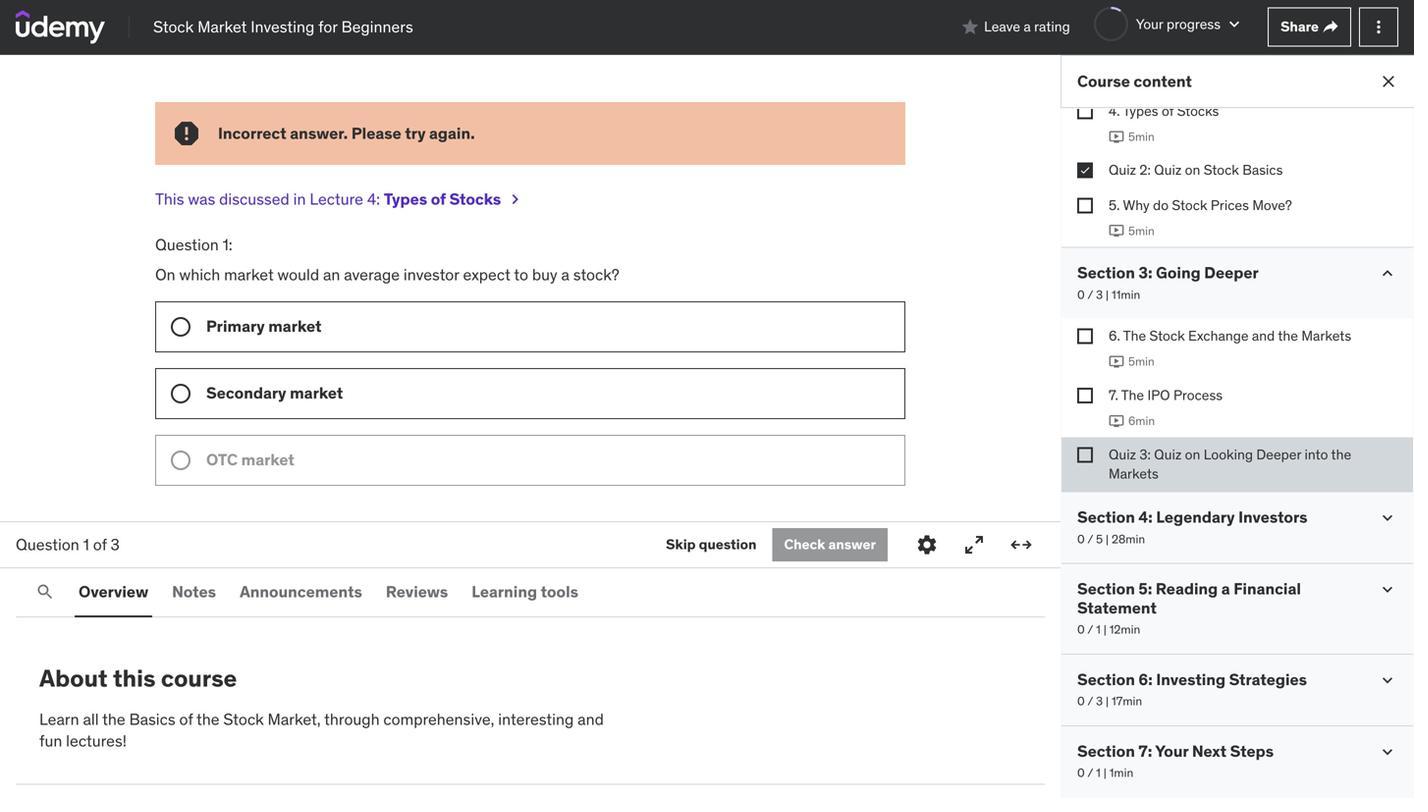 Task type: locate. For each thing, give the bounding box(es) containing it.
a right reading at the bottom right of the page
[[1221, 579, 1230, 599]]

comprehensive,
[[383, 709, 494, 729]]

a
[[1024, 18, 1031, 36], [561, 264, 570, 285], [1221, 579, 1230, 599]]

stock left market,
[[223, 709, 264, 729]]

5min for why
[[1128, 223, 1155, 238]]

lectures!
[[66, 731, 127, 751]]

4 xsmall image from the top
[[1077, 388, 1093, 404]]

0 down statement on the right bottom of the page
[[1077, 622, 1085, 637]]

section inside section 4: legendary investors 0 / 5 | 28min
[[1077, 507, 1135, 527]]

0 left the 1min
[[1077, 765, 1085, 781]]

which
[[179, 264, 220, 285]]

1 vertical spatial stocks
[[449, 189, 501, 209]]

the down course
[[196, 709, 220, 729]]

market down 1:
[[224, 264, 274, 285]]

answer.
[[290, 123, 348, 143]]

0 vertical spatial 4:
[[367, 189, 380, 209]]

3: inside section 3: going deeper 0 / 3 | 11min
[[1139, 263, 1153, 283]]

market inside question 1: on which market would an average investor expect to buy a stock?
[[224, 264, 274, 285]]

1 horizontal spatial investing
[[1156, 670, 1226, 690]]

1 vertical spatial 3:
[[1140, 446, 1151, 463]]

investing left for
[[251, 16, 315, 37]]

1 0 from the top
[[1077, 287, 1085, 302]]

basics up move?
[[1242, 161, 1283, 179]]

1 vertical spatial small image
[[1378, 508, 1397, 528]]

xsmall image left 5.
[[1077, 198, 1093, 213]]

question for question 1: on which market would an average investor expect to buy a stock?
[[155, 235, 219, 255]]

question up which
[[155, 235, 219, 255]]

learn all the basics of the stock market, through comprehensive, interesting and fun lectures!
[[39, 709, 604, 751]]

1 xsmall image from the top
[[1077, 103, 1093, 119]]

expect
[[463, 264, 510, 285]]

3 section from the top
[[1077, 579, 1135, 599]]

xsmall image
[[1323, 19, 1339, 35], [1077, 329, 1093, 344], [1077, 447, 1093, 463]]

market for otc market
[[241, 450, 294, 470]]

move?
[[1252, 196, 1292, 214]]

section up the 1min
[[1077, 741, 1135, 761]]

1 horizontal spatial and
[[1252, 327, 1275, 345]]

your inside section 7: your next steps 0 / 1 | 1min
[[1155, 741, 1189, 761]]

xsmall image left 4.
[[1077, 103, 1093, 119]]

types right 4.
[[1123, 102, 1158, 120]]

1 horizontal spatial stocks
[[1177, 102, 1219, 120]]

/ left "11min"
[[1087, 287, 1093, 302]]

play the stock exchange and the markets image
[[1109, 354, 1124, 370]]

| inside section 3: going deeper 0 / 3 | 11min
[[1106, 287, 1109, 302]]

0 vertical spatial stocks
[[1177, 102, 1219, 120]]

financial
[[1234, 579, 1301, 599]]

discussed
[[219, 189, 289, 209]]

0 vertical spatial the
[[1123, 327, 1146, 345]]

xsmall image left the 2:
[[1077, 163, 1093, 178]]

xsmall image for 5. why do stock prices move?
[[1077, 198, 1093, 213]]

| left "11min"
[[1106, 287, 1109, 302]]

3 xsmall image from the top
[[1077, 198, 1093, 213]]

investing for strategies
[[1156, 670, 1226, 690]]

1 vertical spatial question
[[16, 535, 79, 555]]

0 horizontal spatial basics
[[129, 709, 175, 729]]

course
[[1077, 71, 1130, 91]]

small image
[[1225, 14, 1244, 34], [1378, 508, 1397, 528], [1378, 580, 1397, 600]]

| left the 17min
[[1106, 694, 1109, 709]]

market down would
[[268, 316, 322, 337]]

4 section from the top
[[1077, 670, 1135, 690]]

0 horizontal spatial and
[[578, 709, 604, 729]]

investing
[[251, 16, 315, 37], [1156, 670, 1226, 690]]

17min
[[1112, 694, 1142, 709]]

1 / from the top
[[1087, 287, 1093, 302]]

your inside dropdown button
[[1136, 15, 1163, 33]]

2 vertical spatial 1
[[1096, 765, 1101, 781]]

market
[[198, 16, 247, 37]]

market
[[224, 264, 274, 285], [268, 316, 322, 337], [290, 383, 343, 403], [241, 450, 294, 470]]

2 vertical spatial 5min
[[1128, 354, 1155, 369]]

1 vertical spatial and
[[578, 709, 604, 729]]

the right 6.
[[1123, 327, 1146, 345]]

0 vertical spatial investing
[[251, 16, 315, 37]]

3 0 from the top
[[1077, 622, 1085, 637]]

stock market investing for beginners link
[[153, 16, 413, 38]]

1 vertical spatial types
[[384, 189, 427, 209]]

question up search image
[[16, 535, 79, 555]]

2 section from the top
[[1077, 507, 1135, 527]]

on inside quiz 3: quiz on looking deeper into the markets
[[1185, 446, 1200, 463]]

3 5min from the top
[[1128, 354, 1155, 369]]

/ inside section 6: investing strategies 0 / 3 | 17min
[[1087, 694, 1093, 709]]

ipo
[[1147, 386, 1170, 404]]

a left rating
[[1024, 18, 1031, 36]]

1 vertical spatial your
[[1155, 741, 1189, 761]]

stock
[[153, 16, 194, 37], [1204, 161, 1239, 179], [1172, 196, 1207, 214], [1150, 327, 1185, 345], [223, 709, 264, 729]]

1 left the 1min
[[1096, 765, 1101, 781]]

small image inside your progress dropdown button
[[1225, 14, 1244, 34]]

3: for section
[[1139, 263, 1153, 283]]

0 vertical spatial basics
[[1242, 161, 1283, 179]]

0 vertical spatial 5min
[[1128, 129, 1155, 144]]

xsmall image left '7.'
[[1077, 388, 1093, 404]]

0 vertical spatial and
[[1252, 327, 1275, 345]]

section up the 17min
[[1077, 670, 1135, 690]]

of down content
[[1162, 102, 1174, 120]]

actions image
[[1369, 17, 1389, 37]]

your progress
[[1136, 15, 1221, 33]]

5 section from the top
[[1077, 741, 1135, 761]]

1 left 12min
[[1096, 622, 1101, 637]]

0 vertical spatial a
[[1024, 18, 1031, 36]]

stock right do
[[1172, 196, 1207, 214]]

| right 5
[[1106, 532, 1109, 547]]

quiz down 6min
[[1154, 446, 1182, 463]]

buy
[[532, 264, 557, 285]]

0 vertical spatial 3
[[1096, 287, 1103, 302]]

0 horizontal spatial investing
[[251, 16, 315, 37]]

3 / from the top
[[1087, 622, 1093, 637]]

all
[[83, 709, 99, 729]]

a right buy
[[561, 264, 570, 285]]

of up overview
[[93, 535, 107, 555]]

section left 5:
[[1077, 579, 1135, 599]]

0 inside section 3: going deeper 0 / 3 | 11min
[[1077, 287, 1085, 302]]

section inside section 7: your next steps 0 / 1 | 1min
[[1077, 741, 1135, 761]]

5 0 from the top
[[1077, 765, 1085, 781]]

0 horizontal spatial a
[[561, 264, 570, 285]]

through
[[324, 709, 380, 729]]

/ left 5
[[1087, 532, 1093, 547]]

1 vertical spatial deeper
[[1256, 446, 1301, 463]]

and right interesting
[[578, 709, 604, 729]]

1 5min from the top
[[1128, 129, 1155, 144]]

1 inside section 7: your next steps 0 / 1 | 1min
[[1096, 765, 1101, 781]]

0 horizontal spatial markets
[[1109, 465, 1159, 483]]

learning
[[472, 582, 537, 602]]

your
[[1136, 15, 1163, 33], [1155, 741, 1189, 761]]

5.
[[1109, 196, 1120, 214]]

/ inside section 5: reading a financial statement 0 / 1 | 12min
[[1087, 622, 1093, 637]]

4. types of stocks
[[1109, 102, 1219, 120]]

| for section 4: legendary investors
[[1106, 532, 1109, 547]]

xsmall image
[[1077, 103, 1093, 119], [1077, 163, 1093, 178], [1077, 198, 1093, 213], [1077, 388, 1093, 404]]

question inside question 1: on which market would an average investor expect to buy a stock?
[[155, 235, 219, 255]]

0 horizontal spatial question
[[16, 535, 79, 555]]

market right otc
[[241, 450, 294, 470]]

interesting
[[498, 709, 574, 729]]

small image
[[961, 17, 980, 37], [1378, 264, 1397, 283], [1378, 671, 1397, 690], [1378, 742, 1397, 762]]

try
[[405, 123, 426, 143]]

section up "11min"
[[1077, 263, 1135, 283]]

/ left the 1min
[[1087, 765, 1093, 781]]

1 vertical spatial investing
[[1156, 670, 1226, 690]]

2 vertical spatial 3
[[1096, 694, 1103, 709]]

please
[[351, 123, 401, 143]]

1 horizontal spatial a
[[1024, 18, 1031, 36]]

3 for section 3: going deeper
[[1096, 287, 1103, 302]]

steps
[[1230, 741, 1274, 761]]

0 horizontal spatial stocks
[[449, 189, 501, 209]]

2 / from the top
[[1087, 532, 1093, 547]]

section for section 4: legendary investors
[[1077, 507, 1135, 527]]

7. the ipo process
[[1109, 386, 1223, 404]]

0 inside section 6: investing strategies 0 / 3 | 17min
[[1077, 694, 1085, 709]]

1 vertical spatial 1
[[1096, 622, 1101, 637]]

| left 12min
[[1104, 622, 1107, 637]]

5min right play the stock exchange and the markets image
[[1128, 354, 1155, 369]]

skip question
[[666, 536, 757, 553]]

quiz
[[1109, 161, 1136, 179], [1154, 161, 1182, 179], [1109, 446, 1136, 463], [1154, 446, 1182, 463]]

| inside section 7: your next steps 0 / 1 | 1min
[[1104, 765, 1107, 781]]

4 0 from the top
[[1077, 694, 1085, 709]]

fullscreen image
[[962, 533, 986, 557]]

types inside sidebar element
[[1123, 102, 1158, 120]]

section inside section 3: going deeper 0 / 3 | 11min
[[1077, 263, 1135, 283]]

deeper left into
[[1256, 446, 1301, 463]]

6. the stock exchange and the markets
[[1109, 327, 1351, 345]]

| for section 6: investing strategies
[[1106, 694, 1109, 709]]

3 left "11min"
[[1096, 287, 1103, 302]]

5min right 'play why do stock prices move?' icon
[[1128, 223, 1155, 238]]

/ for section 6: investing strategies
[[1087, 694, 1093, 709]]

markets
[[1302, 327, 1351, 345], [1109, 465, 1159, 483]]

of
[[1162, 102, 1174, 120], [431, 189, 446, 209], [93, 535, 107, 555], [179, 709, 193, 729]]

0 left 5
[[1077, 532, 1085, 547]]

and inside learn all the basics of the stock market, through comprehensive, interesting and fun lectures!
[[578, 709, 604, 729]]

2 horizontal spatial a
[[1221, 579, 1230, 599]]

secondary
[[206, 383, 286, 403]]

lecture
[[310, 189, 363, 209]]

0 horizontal spatial 4:
[[367, 189, 380, 209]]

on up 5. why do stock prices move?
[[1185, 161, 1200, 179]]

stock?
[[573, 264, 619, 285]]

5min
[[1128, 129, 1155, 144], [1128, 223, 1155, 238], [1128, 354, 1155, 369]]

3: up "11min"
[[1139, 263, 1153, 283]]

/ down statement on the right bottom of the page
[[1087, 622, 1093, 637]]

/ inside section 4: legendary investors 0 / 5 | 28min
[[1087, 532, 1093, 547]]

/ inside section 3: going deeper 0 / 3 | 11min
[[1087, 287, 1093, 302]]

market for primary market
[[268, 316, 322, 337]]

quiz 2: quiz on stock basics
[[1109, 161, 1283, 179]]

3: down 6min
[[1140, 446, 1151, 463]]

0 left the 17min
[[1077, 694, 1085, 709]]

on
[[1185, 161, 1200, 179], [1185, 446, 1200, 463]]

0 vertical spatial question
[[155, 235, 219, 255]]

3: inside quiz 3: quiz on looking deeper into the markets
[[1140, 446, 1151, 463]]

/ for section 4: legendary investors
[[1087, 532, 1093, 547]]

and
[[1252, 327, 1275, 345], [578, 709, 604, 729]]

1 up overview
[[83, 535, 89, 555]]

0 vertical spatial 3:
[[1139, 263, 1153, 283]]

on for stock
[[1185, 161, 1200, 179]]

question
[[155, 235, 219, 255], [16, 535, 79, 555]]

tools
[[541, 582, 578, 602]]

deeper
[[1204, 263, 1259, 283], [1256, 446, 1301, 463]]

3 inside section 6: investing strategies 0 / 3 | 17min
[[1096, 694, 1103, 709]]

stocks down content
[[1177, 102, 1219, 120]]

the
[[1278, 327, 1298, 345], [1331, 446, 1351, 463], [102, 709, 125, 729], [196, 709, 220, 729]]

2 0 from the top
[[1077, 532, 1085, 547]]

2 vertical spatial small image
[[1378, 580, 1397, 600]]

the right '7.'
[[1121, 386, 1144, 404]]

0 vertical spatial your
[[1136, 15, 1163, 33]]

4: inside section 4: legendary investors 0 / 5 | 28min
[[1139, 507, 1153, 527]]

0 inside section 4: legendary investors 0 / 5 | 28min
[[1077, 532, 1085, 547]]

6min
[[1128, 414, 1155, 429]]

quiz right the 2:
[[1154, 161, 1182, 179]]

your right "7:"
[[1155, 741, 1189, 761]]

basics inside learn all the basics of the stock market, through comprehensive, interesting and fun lectures!
[[129, 709, 175, 729]]

section 7: your next steps button
[[1077, 741, 1274, 761]]

small image for section 4: legendary investors
[[1378, 508, 1397, 528]]

1 horizontal spatial markets
[[1302, 327, 1351, 345]]

deeper inside quiz 3: quiz on looking deeper into the markets
[[1256, 446, 1301, 463]]

0 vertical spatial xsmall image
[[1323, 19, 1339, 35]]

and right exchange
[[1252, 327, 1275, 345]]

1 vertical spatial basics
[[129, 709, 175, 729]]

/
[[1087, 287, 1093, 302], [1087, 532, 1093, 547], [1087, 622, 1093, 637], [1087, 694, 1093, 709], [1087, 765, 1093, 781]]

1:
[[223, 235, 233, 255]]

section up 5
[[1077, 507, 1135, 527]]

3 up overview
[[111, 535, 120, 555]]

investing right 6:
[[1156, 670, 1226, 690]]

5
[[1096, 532, 1103, 547]]

check answer button
[[772, 528, 888, 562]]

0 vertical spatial deeper
[[1204, 263, 1259, 283]]

2 5min from the top
[[1128, 223, 1155, 238]]

types up question 1: on which market would an average investor expect to buy a stock?
[[384, 189, 427, 209]]

quiz 3: quiz on looking deeper into the markets
[[1109, 446, 1351, 483]]

leave
[[984, 18, 1020, 36]]

5min right play types of stocks icon
[[1128, 129, 1155, 144]]

0 for section 4: legendary investors
[[1077, 532, 1085, 547]]

4 / from the top
[[1087, 694, 1093, 709]]

1 horizontal spatial 4:
[[1139, 507, 1153, 527]]

6:
[[1139, 670, 1153, 690]]

1 section from the top
[[1077, 263, 1135, 283]]

on which market would an average investor expect to buy a stock? group
[[155, 302, 905, 486]]

1 vertical spatial 5min
[[1128, 223, 1155, 238]]

1 horizontal spatial types
[[1123, 102, 1158, 120]]

xsmall image inside share button
[[1323, 19, 1339, 35]]

secondary market
[[206, 383, 343, 403]]

announcements
[[240, 582, 362, 602]]

stocks left the "open lecture" 'icon'
[[449, 189, 501, 209]]

play why do stock prices move? image
[[1109, 223, 1124, 239]]

section inside section 5: reading a financial statement 0 / 1 | 12min
[[1077, 579, 1135, 599]]

answer
[[828, 536, 876, 553]]

4: right lecture on the top left
[[367, 189, 380, 209]]

1 horizontal spatial basics
[[1242, 161, 1283, 179]]

next
[[1192, 741, 1227, 761]]

| left the 1min
[[1104, 765, 1107, 781]]

1 horizontal spatial question
[[155, 235, 219, 255]]

this was discussed in lecture 4: types of stocks
[[155, 189, 501, 209]]

0 vertical spatial types
[[1123, 102, 1158, 120]]

1 vertical spatial 4:
[[1139, 507, 1153, 527]]

1 vertical spatial markets
[[1109, 465, 1159, 483]]

1 vertical spatial on
[[1185, 446, 1200, 463]]

small image for section 7: your next steps
[[1378, 742, 1397, 762]]

0 vertical spatial on
[[1185, 161, 1200, 179]]

1 on from the top
[[1185, 161, 1200, 179]]

stocks
[[1177, 102, 1219, 120], [449, 189, 501, 209]]

| inside section 6: investing strategies 0 / 3 | 17min
[[1106, 694, 1109, 709]]

primary
[[206, 316, 265, 337]]

2 vertical spatial a
[[1221, 579, 1230, 599]]

/ left the 17min
[[1087, 694, 1093, 709]]

section for section 7: your next steps
[[1077, 741, 1135, 761]]

5 / from the top
[[1087, 765, 1093, 781]]

1 vertical spatial a
[[561, 264, 570, 285]]

0 left "11min"
[[1077, 287, 1085, 302]]

primary market
[[206, 316, 322, 337]]

check
[[784, 536, 825, 553]]

legendary
[[1156, 507, 1235, 527]]

2 on from the top
[[1185, 446, 1200, 463]]

settings image
[[915, 533, 939, 557]]

market for secondary market
[[290, 383, 343, 403]]

on left looking
[[1185, 446, 1200, 463]]

the right into
[[1331, 446, 1351, 463]]

of down course
[[179, 709, 193, 729]]

| for section 3: going deeper
[[1106, 287, 1109, 302]]

market right secondary
[[290, 383, 343, 403]]

0 vertical spatial small image
[[1225, 14, 1244, 34]]

on for looking
[[1185, 446, 1200, 463]]

| inside section 4: legendary investors 0 / 5 | 28min
[[1106, 532, 1109, 547]]

the
[[1123, 327, 1146, 345], [1121, 386, 1144, 404]]

looking
[[1204, 446, 1253, 463]]

3 inside section 3: going deeper 0 / 3 | 11min
[[1096, 287, 1103, 302]]

your left progress
[[1136, 15, 1163, 33]]

markets inside quiz 3: quiz on looking deeper into the markets
[[1109, 465, 1159, 483]]

4: up '28min'
[[1139, 507, 1153, 527]]

basics down 'about this course'
[[129, 709, 175, 729]]

investing inside section 6: investing strategies 0 / 3 | 17min
[[1156, 670, 1226, 690]]

1 vertical spatial the
[[1121, 386, 1144, 404]]

basics
[[1242, 161, 1283, 179], [129, 709, 175, 729]]

section 4: legendary investors button
[[1077, 507, 1308, 527]]

3 left the 17min
[[1096, 694, 1103, 709]]

deeper right going
[[1204, 263, 1259, 283]]

4:
[[367, 189, 380, 209], [1139, 507, 1153, 527]]

section inside section 6: investing strategies 0 / 3 | 17min
[[1077, 670, 1135, 690]]

0
[[1077, 287, 1085, 302], [1077, 532, 1085, 547], [1077, 622, 1085, 637], [1077, 694, 1085, 709], [1077, 765, 1085, 781]]

this
[[155, 189, 184, 209]]



Task type: vqa. For each thing, say whether or not it's contained in the screenshot.
the within Quiz 3: Quiz on Looking Deeper into the Markets
yes



Task type: describe. For each thing, give the bounding box(es) containing it.
about
[[39, 664, 108, 693]]

question
[[699, 536, 757, 553]]

question 1 of 3
[[16, 535, 120, 555]]

a inside question 1: on which market would an average investor expect to buy a stock?
[[561, 264, 570, 285]]

your progress button
[[1094, 7, 1244, 41]]

section 3: going deeper button
[[1077, 263, 1259, 283]]

quiz left the 2:
[[1109, 161, 1136, 179]]

5min for types
[[1128, 129, 1155, 144]]

incorrect answer. please try again.
[[218, 123, 475, 143]]

reviews
[[386, 582, 448, 602]]

reviews button
[[382, 569, 452, 616]]

strategies
[[1229, 670, 1307, 690]]

small image for section 6: investing strategies
[[1378, 671, 1397, 690]]

skip question button
[[666, 528, 757, 562]]

course content
[[1077, 71, 1192, 91]]

prices
[[1211, 196, 1249, 214]]

a inside the leave a rating button
[[1024, 18, 1031, 36]]

question 1: on which market would an average investor expect to buy a stock?
[[155, 235, 623, 285]]

stocks inside sidebar element
[[1177, 102, 1219, 120]]

5min for the
[[1128, 354, 1155, 369]]

share button
[[1268, 7, 1351, 47]]

expanded view image
[[1010, 533, 1033, 557]]

otc
[[206, 450, 238, 470]]

otc market
[[206, 450, 294, 470]]

announcements button
[[236, 569, 366, 616]]

xsmall image for 7. the ipo process
[[1077, 388, 1093, 404]]

was
[[188, 189, 215, 209]]

share
[[1281, 18, 1319, 35]]

course
[[161, 664, 237, 693]]

2 vertical spatial xsmall image
[[1077, 447, 1093, 463]]

of inside sidebar element
[[1162, 102, 1174, 120]]

learning tools button
[[468, 569, 582, 616]]

leave a rating button
[[961, 3, 1070, 51]]

notes button
[[168, 569, 220, 616]]

incorrect
[[218, 123, 286, 143]]

/ inside section 7: your next steps 0 / 1 | 1min
[[1087, 765, 1093, 781]]

1 inside section 5: reading a financial statement 0 / 1 | 12min
[[1096, 622, 1101, 637]]

0 vertical spatial markets
[[1302, 327, 1351, 345]]

2 xsmall image from the top
[[1077, 163, 1093, 178]]

| inside section 5: reading a financial statement 0 / 1 | 12min
[[1104, 622, 1107, 637]]

section for section 6: investing strategies
[[1077, 670, 1135, 690]]

0 for section 6: investing strategies
[[1077, 694, 1085, 709]]

0 inside section 7: your next steps 0 / 1 | 1min
[[1077, 765, 1085, 781]]

28min
[[1112, 532, 1145, 547]]

basics inside sidebar element
[[1242, 161, 1283, 179]]

exchange
[[1188, 327, 1249, 345]]

udemy image
[[16, 10, 105, 44]]

the right all
[[102, 709, 125, 729]]

investors
[[1238, 507, 1308, 527]]

play the ipo process image
[[1109, 413, 1124, 429]]

the for 6.
[[1123, 327, 1146, 345]]

into
[[1305, 446, 1328, 463]]

close course content sidebar image
[[1379, 72, 1398, 91]]

overview button
[[75, 569, 152, 616]]

1 vertical spatial 3
[[111, 535, 120, 555]]

section 6: investing strategies 0 / 3 | 17min
[[1077, 670, 1307, 709]]

stock inside learn all the basics of the stock market, through comprehensive, interesting and fun lectures!
[[223, 709, 264, 729]]

stock market investing for beginners
[[153, 16, 413, 37]]

an
[[323, 264, 340, 285]]

the inside quiz 3: quiz on looking deeper into the markets
[[1331, 446, 1351, 463]]

sidebar element
[[1061, 0, 1414, 798]]

stock left exchange
[[1150, 327, 1185, 345]]

why
[[1123, 196, 1150, 214]]

open lecture image
[[505, 190, 525, 209]]

play types of stocks image
[[1109, 129, 1124, 145]]

statement
[[1077, 598, 1157, 618]]

section 6: investing strategies button
[[1077, 670, 1307, 690]]

section 3: going deeper 0 / 3 | 11min
[[1077, 263, 1259, 302]]

0 horizontal spatial types
[[384, 189, 427, 209]]

average
[[344, 264, 400, 285]]

section 5: reading a financial statement 0 / 1 | 12min
[[1077, 579, 1301, 637]]

and inside sidebar element
[[1252, 327, 1275, 345]]

stock left market at the left of page
[[153, 16, 194, 37]]

a inside section 5: reading a financial statement 0 / 1 | 12min
[[1221, 579, 1230, 599]]

3 for section 6: investing strategies
[[1096, 694, 1103, 709]]

beginners
[[341, 16, 413, 37]]

investor
[[404, 264, 459, 285]]

again.
[[429, 123, 475, 143]]

learning tools
[[472, 582, 578, 602]]

6.
[[1109, 327, 1120, 345]]

the for 7.
[[1121, 386, 1144, 404]]

question for question 1 of 3
[[16, 535, 79, 555]]

this
[[113, 664, 156, 693]]

check answer
[[784, 536, 876, 553]]

skip
[[666, 536, 696, 553]]

going
[[1156, 263, 1201, 283]]

/ for section 3: going deeper
[[1087, 287, 1093, 302]]

3: for quiz
[[1140, 446, 1151, 463]]

4.
[[1109, 102, 1120, 120]]

do
[[1153, 196, 1169, 214]]

for
[[318, 16, 338, 37]]

section 5: reading a financial statement button
[[1077, 579, 1362, 618]]

fun
[[39, 731, 62, 751]]

quiz down play the ipo process image
[[1109, 446, 1136, 463]]

rating
[[1034, 18, 1070, 36]]

7.
[[1109, 386, 1118, 404]]

search image
[[35, 582, 55, 602]]

investing for for
[[251, 16, 315, 37]]

of down again.
[[431, 189, 446, 209]]

5:
[[1139, 579, 1152, 599]]

section 4: legendary investors 0 / 5 | 28min
[[1077, 507, 1308, 547]]

stock up prices
[[1204, 161, 1239, 179]]

2:
[[1140, 161, 1151, 179]]

small image for section 5: reading a financial statement
[[1378, 580, 1397, 600]]

section for section 5: reading a financial statement
[[1077, 579, 1135, 599]]

progress
[[1167, 15, 1221, 33]]

the right exchange
[[1278, 327, 1298, 345]]

0 vertical spatial 1
[[83, 535, 89, 555]]

5. why do stock prices move?
[[1109, 196, 1292, 214]]

0 inside section 5: reading a financial statement 0 / 1 | 12min
[[1077, 622, 1085, 637]]

section for section 3: going deeper
[[1077, 263, 1135, 283]]

7:
[[1139, 741, 1152, 761]]

small image inside the leave a rating button
[[961, 17, 980, 37]]

xsmall image for 4. types of stocks
[[1077, 103, 1093, 119]]

small image for section 3: going deeper
[[1378, 264, 1397, 283]]

leave a rating
[[984, 18, 1070, 36]]

0 for section 3: going deeper
[[1077, 287, 1085, 302]]

in
[[293, 189, 306, 209]]

process
[[1173, 386, 1223, 404]]

1 vertical spatial xsmall image
[[1077, 329, 1093, 344]]

deeper inside section 3: going deeper 0 / 3 | 11min
[[1204, 263, 1259, 283]]

of inside learn all the basics of the stock market, through comprehensive, interesting and fun lectures!
[[179, 709, 193, 729]]

section 7: your next steps 0 / 1 | 1min
[[1077, 741, 1274, 781]]

11min
[[1112, 287, 1140, 302]]



